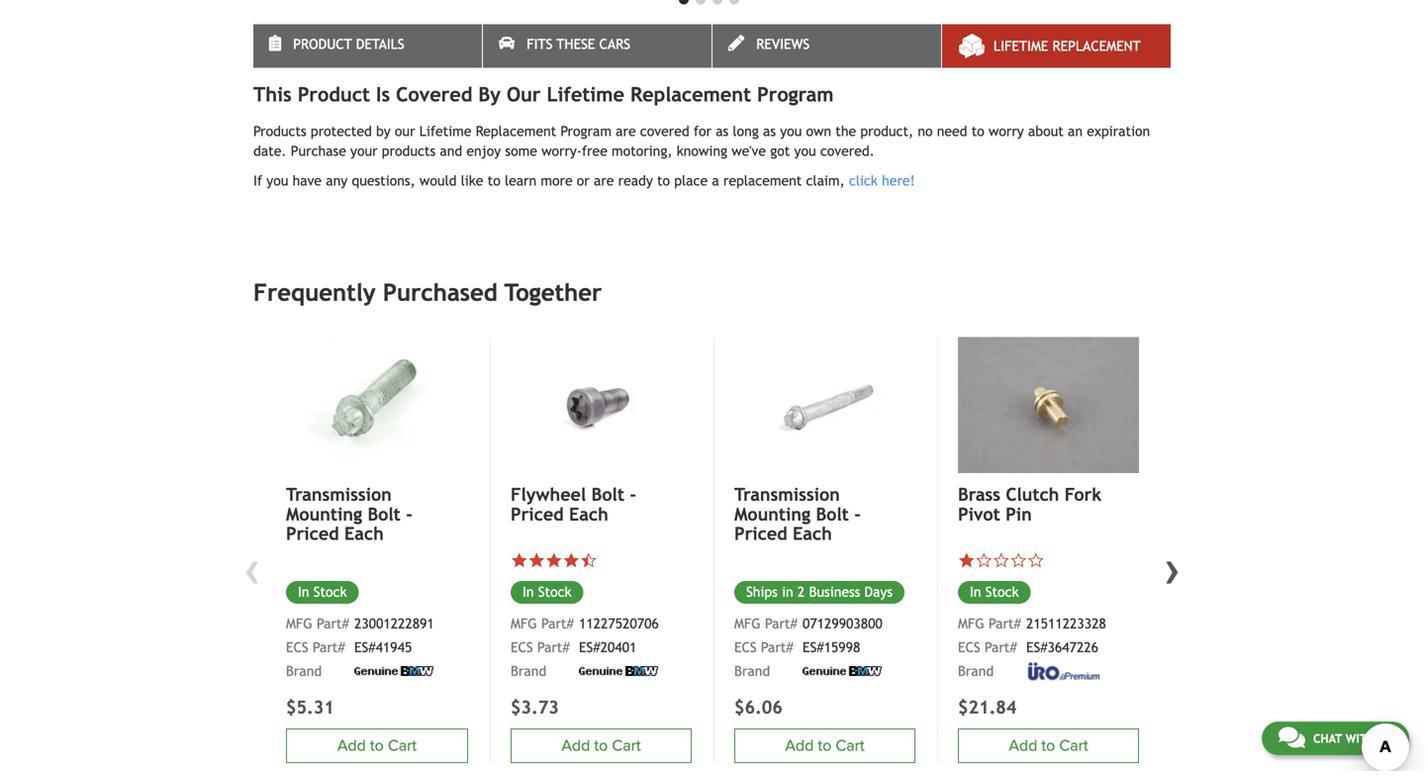 Task type: locate. For each thing, give the bounding box(es) containing it.
brand inside "mfg part# 07129903800 ecs part# es#15998 brand"
[[735, 663, 770, 679]]

2 horizontal spatial lifetime
[[994, 38, 1049, 54]]

covered
[[640, 123, 690, 139]]

star image
[[511, 552, 528, 569], [563, 552, 580, 569], [958, 552, 976, 569]]

add down mfg part# 11227520706 ecs part# es#20401 brand
[[562, 736, 590, 755]]

0 horizontal spatial transmission mounting bolt - priced each image
[[286, 337, 468, 473]]

to down es#20401
[[594, 736, 608, 755]]

in stock up mfg part# 23001222891 ecs part# es#41945 brand
[[298, 584, 347, 600]]

part# left 23001222891 on the left of the page
[[317, 616, 349, 632]]

2 horizontal spatial stock
[[986, 584, 1019, 600]]

mounting
[[286, 504, 362, 525], [735, 504, 811, 525]]

worry-
[[542, 143, 582, 159]]

2 horizontal spatial in stock
[[970, 584, 1019, 600]]

2 in from the left
[[970, 584, 982, 600]]

2 cart from the left
[[1060, 736, 1089, 755]]

$5.31
[[286, 697, 334, 718]]

2 stock from the left
[[986, 584, 1019, 600]]

3 mfg from the left
[[286, 616, 313, 632]]

1 horizontal spatial mounting
[[735, 504, 811, 525]]

add to cart button
[[511, 729, 692, 763], [958, 729, 1139, 763], [286, 729, 468, 763], [735, 729, 916, 763]]

1 transmission from the left
[[286, 484, 392, 505]]

transmission mounting bolt - priced each link for $5.31
[[286, 484, 468, 544]]

transmission for $6.06
[[735, 484, 840, 505]]

2 brand from the left
[[958, 663, 994, 679]]

more
[[541, 173, 573, 188]]

0 horizontal spatial transmission mounting bolt - priced each link
[[286, 484, 468, 544]]

genuine bmw image down es#15998
[[803, 666, 882, 676]]

brass clutch fork pivot pin image
[[958, 337, 1139, 473]]

4 add to cart button from the left
[[735, 729, 916, 763]]

1 add to cart button from the left
[[511, 729, 692, 763]]

1 transmission mounting bolt - priced each link from the left
[[286, 484, 468, 544]]

brand inside mfg part# 23001222891 ecs part# es#41945 brand
[[286, 663, 322, 679]]

0 horizontal spatial replacement
[[476, 123, 557, 139]]

some
[[505, 143, 537, 159]]

lifetime down fits these cars link
[[547, 82, 625, 106]]

stock up mfg part# 23001222891 ecs part# es#41945 brand
[[314, 584, 347, 600]]

mfg for mfg part# 07129903800 ecs part# es#15998 brand
[[735, 616, 761, 632]]

worry
[[989, 123, 1024, 139]]

0 horizontal spatial in
[[298, 584, 309, 600]]

in stock for pivot
[[970, 584, 1019, 600]]

are inside products protected by our lifetime replacement program are covered for as long as you own the product, no need to worry about an expiration date. purchase your products and enjoy some worry-free motoring, knowing we've got you covered.
[[616, 123, 636, 139]]

details
[[356, 36, 404, 52]]

mfg down "ships"
[[735, 616, 761, 632]]

1 horizontal spatial in stock
[[523, 584, 572, 600]]

mfg part# 07129903800 ecs part# es#15998 brand
[[735, 616, 883, 679]]

cart for transmission mounting bolt - priced each link corresponding to $6.06 add to cart button
[[836, 736, 865, 755]]

program up free
[[561, 123, 612, 139]]

transmission mounting bolt - priced each link for $6.06
[[735, 484, 916, 544]]

0 horizontal spatial program
[[561, 123, 612, 139]]

- for $6.06
[[855, 504, 861, 525]]

1 vertical spatial product
[[298, 82, 370, 106]]

0 vertical spatial you
[[780, 123, 802, 139]]

to left place
[[657, 173, 670, 188]]

you right if
[[267, 173, 288, 188]]

1 horizontal spatial lifetime
[[547, 82, 625, 106]]

brass clutch fork pivot pin link
[[958, 484, 1139, 525]]

or
[[577, 173, 590, 188]]

mfg up $5.31
[[286, 616, 313, 632]]

mounting for $6.06
[[735, 504, 811, 525]]

0 horizontal spatial lifetime
[[419, 123, 472, 139]]

1 horizontal spatial as
[[763, 123, 776, 139]]

2 add to cart button from the left
[[958, 729, 1139, 763]]

product,
[[861, 123, 914, 139]]

add down "mfg part# 07129903800 ecs part# es#15998 brand"
[[785, 736, 814, 755]]

genuine bmw image down es#41945
[[354, 666, 434, 676]]

2 transmission mounting bolt - priced each image from the left
[[735, 337, 916, 473]]

brand inside mfg part# 21511223328 ecs part# es#3647226 brand
[[958, 663, 994, 679]]

each up 23001222891 on the left of the page
[[345, 523, 384, 544]]

reviews link
[[713, 24, 941, 68]]

clutch
[[1006, 484, 1060, 505]]

cart for add to cart button associated with brass clutch fork pivot pin link
[[1060, 736, 1089, 755]]

frequently purchased together
[[253, 279, 602, 306]]

-
[[630, 484, 637, 505], [406, 504, 413, 525], [855, 504, 861, 525]]

learn
[[505, 173, 537, 188]]

2 transmission from the left
[[735, 484, 840, 505]]

you down own
[[795, 143, 816, 159]]

1 horizontal spatial transmission mounting bolt - priced each image
[[735, 337, 916, 473]]

1 star image from the left
[[511, 552, 528, 569]]

0 horizontal spatial bolt
[[368, 504, 401, 525]]

mfg up '$3.73'
[[511, 616, 537, 632]]

4 brand from the left
[[735, 663, 770, 679]]

2 ecs from the left
[[958, 640, 981, 655]]

2 star image from the left
[[545, 552, 563, 569]]

3 ecs from the left
[[286, 640, 308, 655]]

ecs inside mfg part# 11227520706 ecs part# es#20401 brand
[[511, 640, 533, 655]]

1 horizontal spatial -
[[630, 484, 637, 505]]

2 horizontal spatial -
[[855, 504, 861, 525]]

1 genuine bmw image from the left
[[579, 666, 658, 676]]

in stock for priced
[[523, 584, 572, 600]]

flywheel
[[511, 484, 586, 505]]

$3.73
[[511, 697, 559, 718]]

as right for
[[716, 123, 729, 139]]

stock down empty star image
[[986, 584, 1019, 600]]

2 horizontal spatial genuine bmw image
[[803, 666, 882, 676]]

0 horizontal spatial -
[[406, 504, 413, 525]]

transmission mounting bolt - priced each image for $5.31
[[286, 337, 468, 473]]

1 mfg from the left
[[511, 616, 537, 632]]

fork
[[1065, 484, 1102, 505]]

1 brand from the left
[[511, 663, 547, 679]]

1 horizontal spatial transmission mounting bolt - priced each
[[735, 484, 861, 544]]

each for $6.06
[[793, 523, 832, 544]]

purchased
[[383, 279, 498, 306]]

fits
[[527, 36, 553, 52]]

mfg up $21.84 in the bottom right of the page
[[958, 616, 985, 632]]

1 mounting from the left
[[286, 504, 362, 525]]

0 vertical spatial lifetime
[[994, 38, 1049, 54]]

2 horizontal spatial in
[[970, 584, 982, 600]]

add to cart down es#15998
[[785, 736, 865, 755]]

3 brand from the left
[[286, 663, 322, 679]]

2 horizontal spatial bolt
[[816, 504, 849, 525]]

ecs up $5.31
[[286, 640, 308, 655]]

claim,
[[806, 173, 845, 188]]

3 in from the left
[[298, 584, 309, 600]]

are right "or"
[[594, 173, 614, 188]]

ecs up '$3.73'
[[511, 640, 533, 655]]

as up got
[[763, 123, 776, 139]]

us
[[1379, 732, 1393, 745]]

genuine bmw image down es#20401
[[579, 666, 658, 676]]

brand up '$3.73'
[[511, 663, 547, 679]]

1 transmission mounting bolt - priced each image from the left
[[286, 337, 468, 473]]

genuine bmw image for $5.31
[[354, 666, 434, 676]]

1 ecs from the left
[[511, 640, 533, 655]]

3 star image from the left
[[958, 552, 976, 569]]

brand up $21.84 in the bottom right of the page
[[958, 663, 994, 679]]

place
[[674, 173, 708, 188]]

› link
[[1158, 542, 1188, 595]]

mfg inside mfg part# 11227520706 ecs part# es#20401 brand
[[511, 616, 537, 632]]

es#20401
[[579, 640, 637, 655]]

would
[[420, 173, 457, 188]]

each
[[569, 504, 609, 525], [345, 523, 384, 544], [793, 523, 832, 544]]

genuine bmw image for $6.06
[[803, 666, 882, 676]]

4 mfg from the left
[[735, 616, 761, 632]]

1 in from the left
[[523, 584, 534, 600]]

ecs inside mfg part# 23001222891 ecs part# es#41945 brand
[[286, 640, 308, 655]]

replacement up for
[[631, 82, 751, 106]]

2 mfg from the left
[[958, 616, 985, 632]]

add to cart down $21.84 in the bottom right of the page
[[1009, 736, 1089, 755]]

0 horizontal spatial as
[[716, 123, 729, 139]]

0 vertical spatial replacement
[[1053, 38, 1141, 54]]

in
[[782, 584, 794, 600]]

add to cart button down $5.31
[[286, 729, 468, 763]]

- for $5.31
[[406, 504, 413, 525]]

ecs inside mfg part# 21511223328 ecs part# es#3647226 brand
[[958, 640, 981, 655]]

brand for mfg part# 11227520706 ecs part# es#20401 brand
[[511, 663, 547, 679]]

0 horizontal spatial in stock
[[298, 584, 347, 600]]

replacement
[[724, 173, 802, 188]]

2 vertical spatial lifetime
[[419, 123, 472, 139]]

2 vertical spatial replacement
[[476, 123, 557, 139]]

2 horizontal spatial each
[[793, 523, 832, 544]]

2 add to cart from the left
[[1009, 736, 1089, 755]]

star image left half star icon
[[511, 552, 528, 569]]

0 vertical spatial product
[[293, 36, 352, 52]]

stock up mfg part# 11227520706 ecs part# es#20401 brand
[[538, 584, 572, 600]]

1 in stock from the left
[[523, 584, 572, 600]]

2 horizontal spatial priced
[[735, 523, 788, 544]]

lifetime up "and"
[[419, 123, 472, 139]]

each up half star icon
[[569, 504, 609, 525]]

part# left 11227520706
[[541, 616, 574, 632]]

0 horizontal spatial genuine bmw image
[[354, 666, 434, 676]]

0 horizontal spatial each
[[345, 523, 384, 544]]

each up the ships in 2 business days
[[793, 523, 832, 544]]

1 horizontal spatial bolt
[[592, 484, 625, 505]]

bolt for $5.31
[[368, 504, 401, 525]]

flywheel bolt - priced each link
[[511, 484, 692, 525]]

transmission mounting bolt - priced each image
[[286, 337, 468, 473], [735, 337, 916, 473]]

program
[[757, 82, 834, 106], [561, 123, 612, 139]]

1 horizontal spatial transmission
[[735, 484, 840, 505]]

add down mfg part# 23001222891 ecs part# es#41945 brand
[[337, 736, 366, 755]]

products
[[253, 123, 307, 139]]

star image
[[528, 552, 545, 569], [545, 552, 563, 569]]

2 vertical spatial you
[[267, 173, 288, 188]]

add to cart down es#41945
[[337, 736, 417, 755]]

1 horizontal spatial each
[[569, 504, 609, 525]]

0 vertical spatial program
[[757, 82, 834, 106]]

in up mfg part# 23001222891 ecs part# es#41945 brand
[[298, 584, 309, 600]]

in stock up mfg part# 11227520706 ecs part# es#20401 brand
[[523, 584, 572, 600]]

lifetime replacement
[[994, 38, 1141, 54]]

in stock down empty star image
[[970, 584, 1019, 600]]

add to cart button down the $6.06
[[735, 729, 916, 763]]

to
[[972, 123, 985, 139], [488, 173, 501, 188], [657, 173, 670, 188], [594, 736, 608, 755], [1042, 736, 1056, 755], [370, 736, 384, 755], [818, 736, 832, 755]]

click here! link
[[849, 173, 915, 188]]

0 horizontal spatial transmission
[[286, 484, 392, 505]]

ecs inside "mfg part# 07129903800 ecs part# es#15998 brand"
[[735, 640, 757, 655]]

0 horizontal spatial priced
[[286, 523, 339, 544]]

to down uro premium "image"
[[1042, 736, 1056, 755]]

lifetime
[[994, 38, 1049, 54], [547, 82, 625, 106], [419, 123, 472, 139]]

1 horizontal spatial replacement
[[631, 82, 751, 106]]

brand inside mfg part# 11227520706 ecs part# es#20401 brand
[[511, 663, 547, 679]]

part# left es#20401
[[537, 640, 570, 655]]

star image down flywheel bolt - priced each
[[563, 552, 580, 569]]

in up mfg part# 11227520706 ecs part# es#20401 brand
[[523, 584, 534, 600]]

replacement inside products protected by our lifetime replacement program are covered for as long as you own the product, no need to worry about an expiration date. purchase your products and enjoy some worry-free motoring, knowing we've got you covered.
[[476, 123, 557, 139]]

1 horizontal spatial genuine bmw image
[[579, 666, 658, 676]]

add
[[562, 736, 590, 755], [1009, 736, 1038, 755], [337, 736, 366, 755], [785, 736, 814, 755]]

1 horizontal spatial priced
[[511, 504, 564, 525]]

1 horizontal spatial star image
[[563, 552, 580, 569]]

days
[[865, 584, 893, 600]]

priced for $5.31
[[286, 523, 339, 544]]

product left details
[[293, 36, 352, 52]]

1 vertical spatial program
[[561, 123, 612, 139]]

to down es#41945
[[370, 736, 384, 755]]

you up got
[[780, 123, 802, 139]]

ecs down "ships"
[[735, 640, 757, 655]]

1 horizontal spatial are
[[616, 123, 636, 139]]

3 add to cart from the left
[[337, 736, 417, 755]]

replacement up an
[[1053, 38, 1141, 54]]

4 ecs from the left
[[735, 640, 757, 655]]

2 in stock from the left
[[970, 584, 1019, 600]]

1 horizontal spatial transmission mounting bolt - priced each link
[[735, 484, 916, 544]]

replacement up some
[[476, 123, 557, 139]]

mfg for mfg part# 11227520706 ecs part# es#20401 brand
[[511, 616, 537, 632]]

0 horizontal spatial are
[[594, 173, 614, 188]]

ready
[[618, 173, 653, 188]]

are up motoring,
[[616, 123, 636, 139]]

add to cart button down '$3.73'
[[511, 729, 692, 763]]

product inside 'link'
[[293, 36, 352, 52]]

1 transmission mounting bolt - priced each from the left
[[286, 484, 413, 544]]

brand
[[511, 663, 547, 679], [958, 663, 994, 679], [286, 663, 322, 679], [735, 663, 770, 679]]

here!
[[882, 173, 915, 188]]

3 genuine bmw image from the left
[[803, 666, 882, 676]]

2 mounting from the left
[[735, 504, 811, 525]]

1 cart from the left
[[612, 736, 641, 755]]

in for pivot
[[970, 584, 982, 600]]

mfg inside "mfg part# 07129903800 ecs part# es#15998 brand"
[[735, 616, 761, 632]]

0 horizontal spatial star image
[[511, 552, 528, 569]]

2 add from the left
[[1009, 736, 1038, 755]]

products protected by our lifetime replacement program are covered for as long as you own the product, no need to worry about an expiration date. purchase your products and enjoy some worry-free motoring, knowing we've got you covered.
[[253, 123, 1151, 159]]

to right need
[[972, 123, 985, 139]]

$21.84
[[958, 697, 1017, 718]]

product details link
[[253, 24, 482, 68]]

3 cart from the left
[[388, 736, 417, 755]]

chat with us link
[[1262, 722, 1410, 755]]

brand up the $6.06
[[735, 663, 770, 679]]

product up protected
[[298, 82, 370, 106]]

1 stock from the left
[[538, 584, 572, 600]]

product
[[293, 36, 352, 52], [298, 82, 370, 106]]

0 horizontal spatial stock
[[314, 584, 347, 600]]

mfg inside mfg part# 23001222891 ecs part# es#41945 brand
[[286, 616, 313, 632]]

3 add to cart button from the left
[[286, 729, 468, 763]]

1 horizontal spatial stock
[[538, 584, 572, 600]]

ecs for mfg part# 11227520706 ecs part# es#20401 brand
[[511, 640, 533, 655]]

star image down the 'pivot'
[[958, 552, 976, 569]]

- inside flywheel bolt - priced each
[[630, 484, 637, 505]]

1 vertical spatial lifetime
[[547, 82, 625, 106]]

products
[[382, 143, 436, 159]]

2 horizontal spatial star image
[[958, 552, 976, 569]]

brand up $5.31
[[286, 663, 322, 679]]

2 transmission mounting bolt - priced each link from the left
[[735, 484, 916, 544]]

are
[[616, 123, 636, 139], [594, 173, 614, 188]]

add down $21.84 in the bottom right of the page
[[1009, 736, 1038, 755]]

add to cart down es#20401
[[562, 736, 641, 755]]

in stock
[[523, 584, 572, 600], [970, 584, 1019, 600], [298, 584, 347, 600]]

transmission mounting bolt - priced each for $6.06
[[735, 484, 861, 544]]

ecs up $21.84 in the bottom right of the page
[[958, 640, 981, 655]]

empty star image
[[976, 552, 993, 569], [993, 552, 1010, 569], [1028, 552, 1045, 569]]

in down the 'pivot'
[[970, 584, 982, 600]]

add to cart
[[562, 736, 641, 755], [1009, 736, 1089, 755], [337, 736, 417, 755], [785, 736, 865, 755]]

bolt for $6.06
[[816, 504, 849, 525]]

program up own
[[757, 82, 834, 106]]

part# left es#41945
[[313, 640, 345, 655]]

lifetime replacement link
[[942, 24, 1171, 68]]

2 genuine bmw image from the left
[[354, 666, 434, 676]]

lifetime up worry
[[994, 38, 1049, 54]]

1 horizontal spatial in
[[523, 584, 534, 600]]

you
[[780, 123, 802, 139], [795, 143, 816, 159], [267, 173, 288, 188]]

0 horizontal spatial transmission mounting bolt - priced each
[[286, 484, 413, 544]]

part#
[[541, 616, 574, 632], [989, 616, 1022, 632], [317, 616, 349, 632], [765, 616, 798, 632], [537, 640, 570, 655], [985, 640, 1017, 655], [313, 640, 345, 655], [761, 640, 794, 655]]

add to cart button down $21.84 in the bottom right of the page
[[958, 729, 1139, 763]]

mfg inside mfg part# 21511223328 ecs part# es#3647226 brand
[[958, 616, 985, 632]]

in
[[523, 584, 534, 600], [970, 584, 982, 600], [298, 584, 309, 600]]

questions,
[[352, 173, 415, 188]]

0 horizontal spatial mounting
[[286, 504, 362, 525]]

4 cart from the left
[[836, 736, 865, 755]]

ecs for mfg part# 07129903800 ecs part# es#15998 brand
[[735, 640, 757, 655]]

genuine bmw image
[[579, 666, 658, 676], [354, 666, 434, 676], [803, 666, 882, 676]]

transmission
[[286, 484, 392, 505], [735, 484, 840, 505]]

star image for pivot
[[958, 552, 976, 569]]

0 vertical spatial are
[[616, 123, 636, 139]]

in for priced
[[523, 584, 534, 600]]

2 empty star image from the left
[[993, 552, 1010, 569]]

part# up $21.84 in the bottom right of the page
[[985, 640, 1017, 655]]

stock for priced
[[538, 584, 572, 600]]

1 vertical spatial are
[[594, 173, 614, 188]]

2 transmission mounting bolt - priced each from the left
[[735, 484, 861, 544]]



Task type: vqa. For each thing, say whether or not it's contained in the screenshot.
Genuine Mercedes Brake Fluid image
no



Task type: describe. For each thing, give the bounding box(es) containing it.
date.
[[253, 143, 287, 159]]

this
[[253, 82, 292, 106]]

3 add from the left
[[337, 736, 366, 755]]

about
[[1029, 123, 1064, 139]]

our
[[395, 123, 415, 139]]

no
[[918, 123, 933, 139]]

add to cart button for brass clutch fork pivot pin link
[[958, 729, 1139, 763]]

mounting for $5.31
[[286, 504, 362, 525]]

stock for pivot
[[986, 584, 1019, 600]]

2 as from the left
[[763, 123, 776, 139]]

an
[[1068, 123, 1083, 139]]

if you have any questions, would like to learn more or are ready to place a replacement claim, click here!
[[253, 173, 915, 188]]

mfg part# 23001222891 ecs part# es#41945 brand
[[286, 616, 434, 679]]

your
[[351, 143, 378, 159]]

comments image
[[1279, 726, 1306, 749]]

transmission for $5.31
[[286, 484, 392, 505]]

3 stock from the left
[[314, 584, 347, 600]]

add to cart button for flywheel bolt - priced each link
[[511, 729, 692, 763]]

ecs for mfg part# 23001222891 ecs part# es#41945 brand
[[286, 640, 308, 655]]

2 star image from the left
[[563, 552, 580, 569]]

half star image
[[580, 552, 597, 569]]

by
[[376, 123, 391, 139]]

together
[[505, 279, 602, 306]]

priced inside flywheel bolt - priced each
[[511, 504, 564, 525]]

uro premium image
[[1027, 662, 1101, 681]]

es#3647226
[[1027, 640, 1099, 655]]

pin
[[1006, 504, 1032, 525]]

to down es#15998
[[818, 736, 832, 755]]

lifetime inside lifetime replacement link
[[994, 38, 1049, 54]]

›
[[1165, 542, 1181, 595]]

add to cart button for transmission mounting bolt - priced each link related to $5.31
[[286, 729, 468, 763]]

the
[[836, 123, 856, 139]]

each for $5.31
[[345, 523, 384, 544]]

these
[[557, 36, 595, 52]]

brand for mfg part# 23001222891 ecs part# es#41945 brand
[[286, 663, 322, 679]]

for
[[694, 123, 712, 139]]

motoring,
[[612, 143, 673, 159]]

1 vertical spatial replacement
[[631, 82, 751, 106]]

got
[[770, 143, 790, 159]]

part# left 21511223328 at the right of page
[[989, 616, 1022, 632]]

priced for $6.06
[[735, 523, 788, 544]]

ships
[[746, 584, 778, 600]]

4 add to cart from the left
[[785, 736, 865, 755]]

with
[[1346, 732, 1375, 745]]

2
[[798, 584, 805, 600]]

1 as from the left
[[716, 123, 729, 139]]

ecs for mfg part# 21511223328 ecs part# es#3647226 brand
[[958, 640, 981, 655]]

1 empty star image from the left
[[976, 552, 993, 569]]

brass clutch fork pivot pin
[[958, 484, 1102, 525]]

mfg for mfg part# 23001222891 ecs part# es#41945 brand
[[286, 616, 313, 632]]

es#15998
[[803, 640, 861, 655]]

covered.
[[821, 143, 875, 159]]

flywheel bolt - priced each image
[[511, 337, 692, 473]]

part# down in
[[765, 616, 798, 632]]

pivot
[[958, 504, 1001, 525]]

mfg for mfg part# 21511223328 ecs part# es#3647226 brand
[[958, 616, 985, 632]]

fits these cars
[[527, 36, 631, 52]]

protected
[[311, 123, 372, 139]]

mfg part# 21511223328 ecs part# es#3647226 brand
[[958, 616, 1107, 679]]

frequently
[[253, 279, 376, 306]]

1 vertical spatial you
[[795, 143, 816, 159]]

click
[[849, 173, 878, 188]]

$6.06
[[735, 697, 783, 718]]

own
[[806, 123, 832, 139]]

is
[[376, 82, 390, 106]]

mfg part# 11227520706 ecs part# es#20401 brand
[[511, 616, 659, 679]]

fits these cars link
[[483, 24, 712, 68]]

11227520706
[[579, 616, 659, 632]]

1 add from the left
[[562, 736, 590, 755]]

enjoy
[[467, 143, 501, 159]]

like
[[461, 173, 484, 188]]

chat with us
[[1314, 732, 1393, 745]]

need
[[937, 123, 968, 139]]

23001222891
[[354, 616, 434, 632]]

1 add to cart from the left
[[562, 736, 641, 755]]

we've
[[732, 143, 766, 159]]

product details
[[293, 36, 404, 52]]

ships in 2 business days
[[746, 584, 893, 600]]

expiration
[[1087, 123, 1151, 139]]

to right like
[[488, 173, 501, 188]]

each inside flywheel bolt - priced each
[[569, 504, 609, 525]]

by
[[479, 82, 501, 106]]

program inside products protected by our lifetime replacement program are covered for as long as you own the product, no need to worry about an expiration date. purchase your products and enjoy some worry-free motoring, knowing we've got you covered.
[[561, 123, 612, 139]]

long
[[733, 123, 759, 139]]

cart for transmission mounting bolt - priced each link related to $5.31's add to cart button
[[388, 736, 417, 755]]

2 horizontal spatial replacement
[[1053, 38, 1141, 54]]

es#41945
[[354, 640, 412, 655]]

flywheel bolt - priced each
[[511, 484, 637, 525]]

chat
[[1314, 732, 1343, 745]]

3 in stock from the left
[[298, 584, 347, 600]]

transmission mounting bolt - priced each image for $6.06
[[735, 337, 916, 473]]

add to cart button for transmission mounting bolt - priced each link corresponding to $6.06
[[735, 729, 916, 763]]

cart for flywheel bolt - priced each link's add to cart button
[[612, 736, 641, 755]]

brand for mfg part# 21511223328 ecs part# es#3647226 brand
[[958, 663, 994, 679]]

have
[[293, 173, 322, 188]]

a
[[712, 173, 719, 188]]

covered
[[396, 82, 473, 106]]

to inside products protected by our lifetime replacement program are covered for as long as you own the product, no need to worry about an expiration date. purchase your products and enjoy some worry-free motoring, knowing we've got you covered.
[[972, 123, 985, 139]]

this product is covered by our lifetime replacement program
[[253, 82, 834, 106]]

lifetime inside products protected by our lifetime replacement program are covered for as long as you own the product, no need to worry about an expiration date. purchase your products and enjoy some worry-free motoring, knowing we've got you covered.
[[419, 123, 472, 139]]

bolt inside flywheel bolt - priced each
[[592, 484, 625, 505]]

cars
[[599, 36, 631, 52]]

1 horizontal spatial program
[[757, 82, 834, 106]]

transmission mounting bolt - priced each for $5.31
[[286, 484, 413, 544]]

reviews
[[757, 36, 810, 52]]

1 star image from the left
[[528, 552, 545, 569]]

and
[[440, 143, 462, 159]]

4 add from the left
[[785, 736, 814, 755]]

any
[[326, 173, 348, 188]]

our
[[507, 82, 541, 106]]

star image for priced
[[511, 552, 528, 569]]

brand for mfg part# 07129903800 ecs part# es#15998 brand
[[735, 663, 770, 679]]

3 empty star image from the left
[[1028, 552, 1045, 569]]

knowing
[[677, 143, 728, 159]]

brass
[[958, 484, 1001, 505]]

free
[[582, 143, 608, 159]]

part# left es#15998
[[761, 640, 794, 655]]

empty star image
[[1010, 552, 1028, 569]]

business
[[809, 584, 861, 600]]



